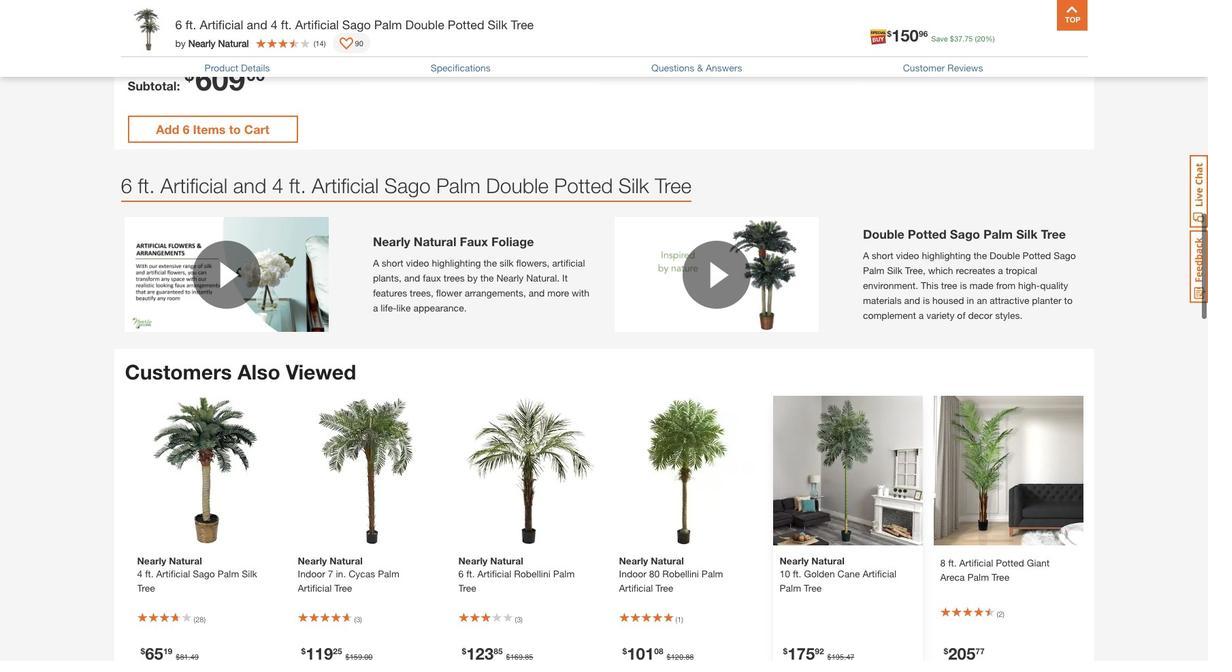 Task type: describe. For each thing, give the bounding box(es) containing it.
tree inside nearly natural 4 ft. artificial sago palm silk tree
[[137, 583, 155, 595]]

) for nearly natural 6 ft. artificial robellini palm tree
[[521, 616, 523, 624]]

like
[[397, 302, 411, 314]]

features
[[373, 287, 407, 299]]

nearly for nearly natural 10 ft. golden cane artificial palm tree
[[780, 556, 809, 568]]

$ inside '$ 2 98'
[[900, 22, 904, 32]]

nearly inside a short video highlighting the silk flowers, artificial plants, and faux trees by the nearly natural. it features trees, flower arrangements, and more with a life-like appearance.
[[497, 272, 524, 284]]

by nearly natural
[[175, 37, 249, 49]]

a for double potted sago palm silk tree
[[863, 250, 870, 261]]

save inside $ 44 96 $ 59 . 95 save $ 14 . 99 ( 25 %)
[[478, 27, 495, 36]]

96 for 44
[[465, 22, 475, 32]]

potted inside 8 ft. artificial potted giant areca palm tree
[[996, 558, 1025, 570]]

6 inside nearly natural 6 ft. artificial robellini palm tree
[[459, 569, 464, 580]]

double up "environment."
[[863, 226, 905, 241]]

customers also viewed
[[125, 360, 356, 385]]

video for potted
[[897, 250, 920, 261]]

nearly for nearly natural indoor 80 robellini palm artificial tree
[[619, 556, 648, 568]]

1 horizontal spatial a
[[919, 310, 924, 321]]

natural for nearly natural 4 ft. artificial sago palm silk tree
[[169, 556, 202, 568]]

188
[[145, 19, 158, 28]]

items
[[193, 122, 226, 137]]

details
[[241, 62, 270, 73]]

20 inside $ 65 19 $ 81 . 49 save $ 16 . 30 ( 20 %)
[[371, 27, 380, 36]]

also
[[238, 360, 280, 385]]

materials
[[863, 295, 902, 306]]

95
[[493, 16, 501, 25]]

silk inside nearly natural 4 ft. artificial sago palm silk tree
[[242, 569, 257, 580]]

specifications
[[431, 62, 491, 73]]

609
[[195, 61, 245, 98]]

30
[[359, 27, 367, 36]]

indoor for indoor 80 robellini palm artificial tree
[[619, 569, 647, 580]]

$ 150 96
[[887, 26, 928, 45]]

6 inside add 6 items to cart button
[[183, 122, 190, 137]]

( 20 %)
[[183, 30, 205, 39]]

96 for 150
[[919, 28, 928, 39]]

foliage
[[492, 234, 534, 249]]

71
[[160, 19, 168, 28]]

palm inside nearly natural 10 ft. golden cane artificial palm tree
[[780, 583, 802, 595]]

display image
[[340, 37, 353, 51]]

top button
[[1057, 0, 1088, 31]]

artificial inside "nearly natural indoor 80 robellini palm artificial tree"
[[619, 583, 653, 595]]

tree inside nearly natural 10 ft. golden cane artificial palm tree
[[804, 583, 822, 595]]

( down nearly natural 6 ft. artificial robellini palm tree at left bottom
[[515, 616, 517, 624]]

) for nearly natural indoor 80 robellini palm artificial tree
[[682, 616, 684, 624]]

&
[[697, 62, 703, 73]]

99
[[511, 27, 520, 36]]

highlighting for potted
[[922, 250, 971, 261]]

complement
[[863, 310, 917, 321]]

recreates
[[956, 265, 996, 276]]

8 ft. artificial potted giant areca palm tree image
[[934, 397, 1084, 546]]

nearly natural indoor 7 in. cycas palm artificial tree
[[298, 556, 400, 595]]

08
[[655, 647, 664, 657]]

44
[[447, 19, 465, 38]]

%) inside 1 / 6 group
[[195, 30, 205, 39]]

palm inside nearly natural 4 ft. artificial sago palm silk tree
[[218, 569, 239, 580]]

natural for nearly natural indoor 80 robellini palm artificial tree
[[651, 556, 684, 568]]

28
[[196, 616, 204, 624]]

98
[[914, 22, 923, 32]]

3 for cycas
[[356, 616, 360, 624]]

( down 8 ft. artificial potted giant areca palm tree
[[997, 610, 999, 619]]

4 for a short video highlighting the double potted sago palm silk tree, which recreates a tropical environment. this tree is made from high-quality materials and is housed in an attractive planter to complement a variety of decor styles.
[[272, 174, 284, 198]]

save inside 1 / 6 group
[[141, 30, 160, 39]]

palm inside 8 ft. artificial potted giant areca palm tree
[[968, 572, 989, 584]]

customer reviews
[[903, 62, 984, 73]]

1
[[678, 616, 682, 624]]

indoor 7 in. cycas palm artificial tree image
[[291, 397, 441, 546]]

customers
[[125, 360, 232, 385]]

variety
[[927, 310, 955, 321]]

save left 37
[[932, 34, 948, 43]]

$ inside subtotal: $ 609 06
[[185, 65, 194, 85]]

palm inside "nearly natural indoor 80 robellini palm artificial tree"
[[702, 569, 724, 580]]

product
[[205, 62, 238, 73]]

robellini inside "nearly natural indoor 80 robellini palm artificial tree"
[[663, 569, 699, 580]]

product details
[[205, 62, 270, 73]]

natural for nearly natural 10 ft. golden cane artificial palm tree
[[812, 556, 845, 568]]

an
[[977, 295, 988, 306]]

giant
[[1027, 558, 1050, 570]]

ft. inside nearly natural 4 ft. artificial sago palm silk tree
[[145, 569, 154, 580]]

2 horizontal spatial 20
[[977, 34, 986, 43]]

( right 37
[[975, 34, 977, 43]]

$ 44 96 $ 59 . 95 save $ 14 . 99 ( 25 %)
[[443, 16, 541, 38]]

artificial inside nearly natural indoor 7 in. cycas palm artificial tree
[[298, 583, 332, 595]]

6 ft. artificial robellini palm tree image
[[452, 397, 602, 546]]

silk
[[500, 257, 514, 269]]

5 / 6 group
[[737, 0, 883, 58]]

arrangements,
[[465, 287, 526, 299]]

feedback link image
[[1190, 230, 1209, 304]]

natural for nearly natural faux foliage
[[414, 234, 457, 249]]

life-
[[381, 302, 397, 314]]

$ 65 19 $ 81 . 49 save $ 16 . 30 ( 20 %)
[[290, 16, 389, 38]]

indoor 80 robellini palm artificial tree image
[[613, 397, 762, 546]]

and down natural.
[[529, 287, 545, 299]]

85
[[494, 647, 503, 657]]

%) right 37
[[986, 34, 995, 43]]

viewed
[[286, 360, 356, 385]]

live chat image
[[1190, 155, 1209, 228]]

nearly natural 10 ft. golden cane artificial palm tree
[[780, 556, 897, 595]]

$ 2 98
[[900, 19, 923, 38]]

attractive
[[990, 295, 1030, 306]]

customer
[[903, 62, 945, 73]]

add
[[156, 122, 179, 137]]

subtotal: $ 609 06
[[128, 61, 265, 98]]

reviews
[[948, 62, 984, 73]]

planter
[[1033, 295, 1062, 306]]

high-
[[1019, 280, 1041, 291]]

artificial inside 8 ft. artificial potted giant areca palm tree
[[960, 558, 994, 570]]

( down nearly natural indoor 7 in. cycas palm artificial tree
[[354, 616, 356, 624]]

( down nearly natural 4 ft. artificial sago palm silk tree
[[194, 616, 196, 624]]

cart
[[244, 122, 270, 137]]

%) inside $ 65 19 $ 81 . 49 save $ 16 . 30 ( 20 %)
[[380, 27, 389, 36]]

artificial inside nearly natural 4 ft. artificial sago palm silk tree
[[156, 569, 190, 580]]

( down "nearly natural indoor 80 robellini palm artificial tree"
[[676, 616, 678, 624]]

environment.
[[863, 280, 919, 291]]

in
[[967, 295, 975, 306]]

answers
[[706, 62, 743, 73]]

tree inside nearly natural indoor 7 in. cycas palm artificial tree
[[334, 583, 352, 595]]

palm inside nearly natural 6 ft. artificial robellini palm tree
[[553, 569, 575, 580]]

with
[[572, 287, 590, 299]]

video for natural
[[406, 257, 429, 269]]

7
[[328, 569, 333, 580]]

silk inside a short video highlighting the double potted sago palm silk tree, which recreates a tropical environment. this tree is made from high-quality materials and is housed in an attractive planter to complement a variety of decor styles.
[[888, 265, 903, 276]]

59
[[482, 16, 490, 25]]

trees,
[[410, 287, 434, 299]]

( 3 ) for cycas
[[354, 616, 362, 624]]

double potted sago palm silk tree
[[863, 226, 1066, 241]]

palm inside nearly natural indoor 7 in. cycas palm artificial tree
[[378, 569, 400, 580]]

questions
[[652, 62, 695, 73]]

faux
[[423, 272, 441, 284]]

natural for nearly natural indoor 7 in. cycas palm artificial tree
[[330, 556, 363, 568]]

) left display icon
[[324, 38, 326, 47]]

housed
[[933, 295, 965, 306]]

artificial inside nearly natural 6 ft. artificial robellini palm tree
[[478, 569, 512, 580]]

6 ft. artificial and 4 ft. artificial sago palm double potted silk tree for a short video highlighting the double potted sago palm silk tree, which recreates a tropical environment. this tree is made from high-quality materials and is housed in an attractive planter to complement a variety of decor styles.
[[121, 174, 692, 198]]

06
[[247, 65, 265, 85]]

77
[[976, 647, 985, 657]]

short for double
[[872, 250, 894, 261]]

tree,
[[906, 265, 926, 276]]

37
[[955, 34, 963, 43]]



Task type: vqa. For each thing, say whether or not it's contained in the screenshot.


Task type: locate. For each thing, give the bounding box(es) containing it.
2 thumbnail image from the left
[[615, 217, 819, 332]]

add 6 items to cart
[[156, 122, 270, 137]]

indoor inside "nearly natural indoor 80 robellini palm artificial tree"
[[619, 569, 647, 580]]

questions & answers
[[652, 62, 743, 73]]

double up tropical
[[990, 250, 1021, 261]]

0 vertical spatial to
[[229, 122, 241, 137]]

to inside button
[[229, 122, 241, 137]]

robellini inside nearly natural 6 ft. artificial robellini palm tree
[[514, 569, 551, 580]]

20 inside 1 / 6 group
[[187, 30, 195, 39]]

a up "environment."
[[863, 250, 870, 261]]

. 75
[[173, 30, 183, 39]]

a left variety
[[919, 310, 924, 321]]

double inside a short video highlighting the double potted sago palm silk tree, which recreates a tropical environment. this tree is made from high-quality materials and is housed in an attractive planter to complement a variety of decor styles.
[[990, 250, 1021, 261]]

indoor for indoor 7 in. cycas palm artificial tree
[[298, 569, 325, 580]]

natural inside nearly natural 6 ft. artificial robellini palm tree
[[490, 556, 524, 568]]

0 horizontal spatial highlighting
[[432, 257, 481, 269]]

(
[[369, 27, 371, 36], [522, 27, 524, 36], [185, 30, 187, 39], [975, 34, 977, 43], [314, 38, 316, 47], [997, 610, 999, 619], [194, 616, 196, 624], [354, 616, 356, 624], [515, 616, 517, 624], [676, 616, 678, 624]]

14 down $ 65 19 $ 81 . 49 save $ 16 . 30 ( 20 %)
[[316, 38, 324, 47]]

nearly
[[188, 37, 216, 49], [373, 234, 411, 249], [497, 272, 524, 284], [137, 556, 166, 568], [298, 556, 327, 568], [459, 556, 488, 568], [619, 556, 648, 568], [780, 556, 809, 568]]

0 vertical spatial 19
[[313, 22, 322, 32]]

indoor
[[298, 569, 325, 580], [619, 569, 647, 580]]

1 / 6 group
[[128, 0, 273, 58]]

double
[[406, 17, 445, 32], [486, 174, 549, 198], [863, 226, 905, 241], [990, 250, 1021, 261]]

1 horizontal spatial 20
[[371, 27, 380, 36]]

highlighting up 'which'
[[922, 250, 971, 261]]

the for faux
[[484, 257, 497, 269]]

video inside a short video highlighting the silk flowers, artificial plants, and faux trees by the nearly natural. it features trees, flower arrangements, and more with a life-like appearance.
[[406, 257, 429, 269]]

0 horizontal spatial 3
[[356, 616, 360, 624]]

and up trees,
[[404, 272, 420, 284]]

sago inside a short video highlighting the double potted sago palm silk tree, which recreates a tropical environment. this tree is made from high-quality materials and is housed in an attractive planter to complement a variety of decor styles.
[[1054, 250, 1076, 261]]

nearly inside nearly natural 6 ft. artificial robellini palm tree
[[459, 556, 488, 568]]

by inside a short video highlighting the silk flowers, artificial plants, and faux trees by the nearly natural. it features trees, flower arrangements, and more with a life-like appearance.
[[468, 272, 478, 284]]

nearly natural 6 ft. artificial robellini palm tree
[[459, 556, 575, 595]]

6 ft. artificial and 4 ft. artificial sago palm double potted silk tree for $
[[175, 17, 534, 32]]

plants,
[[373, 272, 402, 284]]

$ inside $ 150 96
[[887, 28, 892, 39]]

quality
[[1041, 280, 1069, 291]]

1 vertical spatial is
[[923, 295, 930, 306]]

specifications button
[[431, 62, 491, 73], [431, 62, 491, 73]]

tree inside 8 ft. artificial potted giant areca palm tree
[[992, 572, 1010, 584]]

save down 188
[[141, 30, 160, 39]]

appearance.
[[414, 302, 467, 314]]

indoor left 80 in the right bottom of the page
[[619, 569, 647, 580]]

( 2 )
[[997, 610, 1005, 619]]

a inside a short video highlighting the silk flowers, artificial plants, and faux trees by the nearly natural. it features trees, flower arrangements, and more with a life-like appearance.
[[373, 257, 379, 269]]

1 horizontal spatial 25
[[524, 27, 532, 36]]

1 horizontal spatial robellini
[[663, 569, 699, 580]]

double up foliage
[[486, 174, 549, 198]]

3 down nearly natural 6 ft. artificial robellini palm tree at left bottom
[[517, 616, 521, 624]]

( right . 75
[[185, 30, 187, 39]]

20
[[371, 27, 380, 36], [187, 30, 195, 39], [977, 34, 986, 43]]

( down $ 65 19 $ 81 . 49 save $ 16 . 30 ( 20 %)
[[314, 38, 316, 47]]

2 robellini from the left
[[663, 569, 699, 580]]

nearly for nearly natural faux foliage
[[373, 234, 411, 249]]

14
[[501, 27, 509, 36], [316, 38, 324, 47]]

thumbnail image
[[124, 217, 329, 332], [615, 217, 819, 332]]

0 horizontal spatial 20
[[187, 30, 195, 39]]

1 horizontal spatial to
[[1065, 295, 1073, 306]]

) down the cycas
[[360, 616, 362, 624]]

styles.
[[996, 310, 1023, 321]]

a inside a short video highlighting the silk flowers, artificial plants, and faux trees by the nearly natural. it features trees, flower arrangements, and more with a life-like appearance.
[[373, 302, 378, 314]]

short up plants,
[[382, 257, 404, 269]]

14 inside $ 44 96 $ 59 . 95 save $ 14 . 99 ( 25 %)
[[501, 27, 509, 36]]

) for nearly natural 4 ft. artificial sago palm silk tree
[[204, 616, 206, 624]]

0 horizontal spatial ( 3 )
[[354, 616, 362, 624]]

flower
[[436, 287, 462, 299]]

%) inside $ 44 96 $ 59 . 95 save $ 14 . 99 ( 25 %)
[[532, 27, 541, 36]]

0 vertical spatial 6 ft. artificial and 4 ft. artificial sago palm double potted silk tree
[[175, 17, 534, 32]]

cycas
[[349, 569, 375, 580]]

1 horizontal spatial indoor
[[619, 569, 647, 580]]

65
[[295, 19, 313, 38]]

2 horizontal spatial a
[[998, 265, 1004, 276]]

1 horizontal spatial short
[[872, 250, 894, 261]]

1 horizontal spatial 19
[[313, 22, 322, 32]]

to inside a short video highlighting the double potted sago palm silk tree, which recreates a tropical environment. this tree is made from high-quality materials and is housed in an attractive planter to complement a variety of decor styles.
[[1065, 295, 1073, 306]]

to left cart
[[229, 122, 241, 137]]

is right tree
[[961, 280, 967, 291]]

( right 30
[[369, 27, 371, 36]]

0 vertical spatial 25
[[524, 27, 532, 36]]

ft. inside 8 ft. artificial potted giant areca palm tree
[[949, 558, 957, 570]]

indoor left the 7
[[298, 569, 325, 580]]

1 thumbnail image from the left
[[124, 217, 329, 332]]

14 left 99
[[501, 27, 509, 36]]

and up details
[[247, 17, 268, 32]]

the up the recreates
[[974, 250, 988, 261]]

1 indoor from the left
[[298, 569, 325, 580]]

highlighting inside a short video highlighting the silk flowers, artificial plants, and faux trees by the nearly natural. it features trees, flower arrangements, and more with a life-like appearance.
[[432, 257, 481, 269]]

nearly for nearly natural 6 ft. artificial robellini palm tree
[[459, 556, 488, 568]]

0 horizontal spatial 75
[[175, 30, 183, 39]]

25
[[524, 27, 532, 36], [333, 647, 342, 657]]

0 vertical spatial is
[[961, 280, 967, 291]]

0 vertical spatial 4
[[271, 17, 278, 32]]

0 horizontal spatial a
[[373, 257, 379, 269]]

more
[[548, 287, 569, 299]]

%) right 99
[[532, 27, 541, 36]]

1 vertical spatial to
[[1065, 295, 1073, 306]]

artificial
[[552, 257, 585, 269]]

0 horizontal spatial 25
[[333, 647, 342, 657]]

2 vertical spatial 4
[[137, 569, 143, 580]]

palm inside a short video highlighting the double potted sago palm silk tree, which recreates a tropical environment. this tree is made from high-quality materials and is housed in an attractive planter to complement a variety of decor styles.
[[863, 265, 885, 276]]

0 horizontal spatial thumbnail image
[[124, 217, 329, 332]]

natural for nearly natural 6 ft. artificial robellini palm tree
[[490, 556, 524, 568]]

robellini
[[514, 569, 551, 580], [663, 569, 699, 580]]

decor
[[969, 310, 993, 321]]

6 ft. artificial and 4 ft. artificial sago palm double potted silk tree
[[175, 17, 534, 32], [121, 174, 692, 198]]

10 ft. golden cane artificial palm tree image
[[773, 397, 923, 546]]

2
[[904, 19, 914, 38], [999, 610, 1003, 619]]

by
[[175, 37, 186, 49], [468, 272, 478, 284]]

2 up customer
[[904, 19, 914, 38]]

a
[[998, 265, 1004, 276], [373, 302, 378, 314], [919, 310, 924, 321]]

2 for ( 2 )
[[999, 610, 1003, 619]]

2 for $ 2 98
[[904, 19, 914, 38]]

and down "environment."
[[905, 295, 921, 306]]

1 horizontal spatial highlighting
[[922, 250, 971, 261]]

1 horizontal spatial 3
[[517, 616, 521, 624]]

it
[[563, 272, 568, 284]]

( inside $ 65 19 $ 81 . 49 save $ 16 . 30 ( 20 %)
[[369, 27, 371, 36]]

a left life-
[[373, 302, 378, 314]]

1 vertical spatial 6 ft. artificial and 4 ft. artificial sago palm double potted silk tree
[[121, 174, 692, 198]]

1 vertical spatial 25
[[333, 647, 342, 657]]

) down '8 ft. artificial potted giant areca palm tree' link
[[1003, 610, 1005, 619]]

96
[[465, 22, 475, 32], [919, 28, 928, 39]]

natural inside nearly natural 10 ft. golden cane artificial palm tree
[[812, 556, 845, 568]]

ft. inside nearly natural 10 ft. golden cane artificial palm tree
[[793, 569, 802, 580]]

and
[[247, 17, 268, 32], [233, 174, 267, 198], [404, 272, 420, 284], [529, 287, 545, 299], [905, 295, 921, 306]]

( right 99
[[522, 27, 524, 36]]

20 right 30
[[371, 27, 380, 36]]

areca
[[941, 572, 965, 584]]

0 vertical spatial 14
[[501, 27, 509, 36]]

artificial inside nearly natural 10 ft. golden cane artificial palm tree
[[863, 569, 897, 580]]

%) right 30
[[380, 27, 389, 36]]

save inside $ 65 19 $ 81 . 49 save $ 16 . 30 ( 20 %)
[[326, 27, 342, 36]]

3 down the cycas
[[356, 616, 360, 624]]

10
[[780, 569, 791, 580]]

short inside a short video highlighting the silk flowers, artificial plants, and faux trees by the nearly natural. it features trees, flower arrangements, and more with a life-like appearance.
[[382, 257, 404, 269]]

video up faux
[[406, 257, 429, 269]]

natural inside nearly natural 4 ft. artificial sago palm silk tree
[[169, 556, 202, 568]]

nearly inside nearly natural 10 ft. golden cane artificial palm tree
[[780, 556, 809, 568]]

product image image
[[124, 7, 169, 51]]

3 for robellini
[[517, 616, 521, 624]]

0 horizontal spatial 14
[[316, 38, 324, 47]]

and inside a short video highlighting the double potted sago palm silk tree, which recreates a tropical environment. this tree is made from high-quality materials and is housed in an attractive planter to complement a variety of decor styles.
[[905, 295, 921, 306]]

1 horizontal spatial 2
[[999, 610, 1003, 619]]

nearly for nearly natural indoor 7 in. cycas palm artificial tree
[[298, 556, 327, 568]]

silk
[[488, 17, 508, 32], [619, 174, 650, 198], [1017, 226, 1038, 241], [888, 265, 903, 276], [242, 569, 257, 580]]

a short video highlighting the double potted sago palm silk tree, which recreates a tropical environment. this tree is made from high-quality materials and is housed in an attractive planter to complement a variety of decor styles.
[[863, 250, 1076, 321]]

short
[[872, 250, 894, 261], [382, 257, 404, 269]]

1 horizontal spatial is
[[961, 280, 967, 291]]

the left silk on the top of page
[[484, 257, 497, 269]]

1 vertical spatial 14
[[316, 38, 324, 47]]

2 3 from the left
[[517, 616, 521, 624]]

( 3 ) down the cycas
[[354, 616, 362, 624]]

nearly inside nearly natural indoor 7 in. cycas palm artificial tree
[[298, 556, 327, 568]]

2 ( 3 ) from the left
[[515, 616, 523, 624]]

0 horizontal spatial to
[[229, 122, 241, 137]]

is down this
[[923, 295, 930, 306]]

sago inside nearly natural 4 ft. artificial sago palm silk tree
[[193, 569, 215, 580]]

( 14 )
[[314, 38, 326, 47]]

4 ft. artificial sago palm silk tree image
[[130, 397, 280, 546]]

) down nearly natural 6 ft. artificial robellini palm tree at left bottom
[[521, 616, 523, 624]]

customer reviews button
[[903, 62, 984, 73], [903, 62, 984, 73]]

tree inside nearly natural 6 ft. artificial robellini palm tree
[[459, 583, 476, 595]]

3 / 6 group
[[432, 0, 578, 58]]

this
[[921, 280, 939, 291]]

96 inside $ 44 96 $ 59 . 95 save $ 14 . 99 ( 25 %)
[[465, 22, 475, 32]]

1 horizontal spatial 75
[[965, 34, 973, 43]]

tree
[[942, 280, 958, 291]]

video up tree,
[[897, 250, 920, 261]]

20 right . 75
[[187, 30, 195, 39]]

highlighting up trees at the top left of the page
[[432, 257, 481, 269]]

1 vertical spatial by
[[468, 272, 478, 284]]

save down the 59
[[478, 27, 495, 36]]

to
[[229, 122, 241, 137], [1065, 295, 1073, 306]]

0 horizontal spatial robellini
[[514, 569, 551, 580]]

1 ( 3 ) from the left
[[354, 616, 362, 624]]

ft. inside nearly natural 6 ft. artificial robellini palm tree
[[467, 569, 475, 580]]

150
[[892, 26, 919, 45]]

0 horizontal spatial 19
[[163, 647, 172, 657]]

1 horizontal spatial a
[[863, 250, 870, 261]]

) down nearly natural 4 ft. artificial sago palm silk tree
[[204, 616, 206, 624]]

2 indoor from the left
[[619, 569, 647, 580]]

0 horizontal spatial indoor
[[298, 569, 325, 580]]

trees
[[444, 272, 465, 284]]

tropical
[[1006, 265, 1038, 276]]

81
[[330, 16, 338, 25]]

a for nearly natural faux foliage
[[373, 257, 379, 269]]

8 ft. artificial potted giant areca palm tree
[[941, 558, 1050, 584]]

0 vertical spatial by
[[175, 37, 186, 49]]

1 horizontal spatial video
[[897, 250, 920, 261]]

2 down 8 ft. artificial potted giant areca palm tree
[[999, 610, 1003, 619]]

highlighting for natural
[[432, 257, 481, 269]]

25 inside $ 44 96 $ 59 . 95 save $ 14 . 99 ( 25 %)
[[524, 27, 532, 36]]

thumbnail image for double
[[615, 217, 819, 332]]

49
[[340, 16, 348, 25]]

0 horizontal spatial video
[[406, 257, 429, 269]]

96 up customer
[[919, 28, 928, 39]]

nearly inside "nearly natural indoor 80 robellini palm artificial tree"
[[619, 556, 648, 568]]

1 horizontal spatial ( 3 )
[[515, 616, 523, 624]]

0 horizontal spatial short
[[382, 257, 404, 269]]

highlighting inside a short video highlighting the double potted sago palm silk tree, which recreates a tropical environment. this tree is made from high-quality materials and is housed in an attractive planter to complement a variety of decor styles.
[[922, 250, 971, 261]]

0 vertical spatial 2
[[904, 19, 914, 38]]

20 right 37
[[977, 34, 986, 43]]

a short video highlighting the silk flowers, artificial plants, and faux trees by the nearly natural. it features trees, flower arrangements, and more with a life-like appearance.
[[373, 257, 590, 314]]

save
[[326, 27, 342, 36], [478, 27, 495, 36], [141, 30, 160, 39], [932, 34, 948, 43]]

a up plants,
[[373, 257, 379, 269]]

save $ 37 . 75 ( 20 %)
[[932, 34, 995, 43]]

1 horizontal spatial thumbnail image
[[615, 217, 819, 332]]

16
[[348, 27, 357, 36]]

the up arrangements,
[[481, 272, 494, 284]]

1 horizontal spatial 14
[[501, 27, 509, 36]]

0 horizontal spatial 2
[[904, 19, 914, 38]]

2 / 6 group
[[280, 0, 426, 58]]

short inside a short video highlighting the double potted sago palm silk tree, which recreates a tropical environment. this tree is made from high-quality materials and is housed in an attractive planter to complement a variety of decor styles.
[[872, 250, 894, 261]]

( inside 1 / 6 group
[[185, 30, 187, 39]]

a up 'from'
[[998, 265, 1004, 276]]

which
[[929, 265, 954, 276]]

of
[[958, 310, 966, 321]]

ft.
[[186, 17, 196, 32], [281, 17, 292, 32], [138, 174, 155, 198], [289, 174, 306, 198], [949, 558, 957, 570], [145, 569, 154, 580], [467, 569, 475, 580], [793, 569, 802, 580]]

and down cart
[[233, 174, 267, 198]]

$ 188 . 71
[[141, 19, 168, 28]]

the inside a short video highlighting the double potted sago palm silk tree, which recreates a tropical environment. this tree is made from high-quality materials and is housed in an attractive planter to complement a variety of decor styles.
[[974, 250, 988, 261]]

) for nearly natural indoor 7 in. cycas palm artificial tree
[[360, 616, 362, 624]]

( 1 )
[[676, 616, 684, 624]]

video inside a short video highlighting the double potted sago palm silk tree, which recreates a tropical environment. this tree is made from high-quality materials and is housed in an attractive planter to complement a variety of decor styles.
[[897, 250, 920, 261]]

4 for $
[[271, 17, 278, 32]]

%) right . 75
[[195, 30, 205, 39]]

palm
[[374, 17, 402, 32], [436, 174, 481, 198], [984, 226, 1013, 241], [863, 265, 885, 276], [218, 569, 239, 580], [378, 569, 400, 580], [553, 569, 575, 580], [702, 569, 724, 580], [968, 572, 989, 584], [780, 583, 802, 595]]

nearly inside nearly natural 4 ft. artificial sago palm silk tree
[[137, 556, 166, 568]]

1 horizontal spatial 96
[[919, 28, 928, 39]]

( 28 )
[[194, 616, 206, 624]]

1 robellini from the left
[[514, 569, 551, 580]]

a inside a short video highlighting the double potted sago palm silk tree, which recreates a tropical environment. this tree is made from high-quality materials and is housed in an attractive planter to complement a variety of decor styles.
[[863, 250, 870, 261]]

indoor inside nearly natural indoor 7 in. cycas palm artificial tree
[[298, 569, 325, 580]]

96 inside $ 150 96
[[919, 28, 928, 39]]

1 vertical spatial 2
[[999, 610, 1003, 619]]

nearly natural faux foliage
[[373, 234, 534, 249]]

1 horizontal spatial by
[[468, 272, 478, 284]]

( 3 ) for robellini
[[515, 616, 523, 624]]

short up "environment."
[[872, 250, 894, 261]]

0 horizontal spatial 96
[[465, 22, 475, 32]]

natural.
[[527, 272, 560, 284]]

the for sago
[[974, 250, 988, 261]]

75 inside 1 / 6 group
[[175, 30, 183, 39]]

1 vertical spatial 19
[[163, 647, 172, 657]]

natural inside nearly natural indoor 7 in. cycas palm artificial tree
[[330, 556, 363, 568]]

natural inside "nearly natural indoor 80 robellini palm artificial tree"
[[651, 556, 684, 568]]

8 ft. artificial potted giant areca palm tree link
[[941, 557, 1077, 585]]

( 3 ) down nearly natural 6 ft. artificial robellini palm tree at left bottom
[[515, 616, 523, 624]]

1 vertical spatial 4
[[272, 174, 284, 198]]

0 horizontal spatial a
[[373, 302, 378, 314]]

double left '44'
[[406, 17, 445, 32]]

to down the quality
[[1065, 295, 1073, 306]]

tree
[[511, 17, 534, 32], [655, 174, 692, 198], [1042, 226, 1066, 241], [992, 572, 1010, 584], [137, 583, 155, 595], [334, 583, 352, 595], [459, 583, 476, 595], [656, 583, 674, 595], [804, 583, 822, 595]]

nearly natural 4 ft. artificial sago palm silk tree
[[137, 556, 257, 595]]

golden
[[804, 569, 835, 580]]

19 inside $ 65 19 $ 81 . 49 save $ 16 . 30 ( 20 %)
[[313, 22, 322, 32]]

thumbnail image for nearly
[[124, 217, 329, 332]]

0 horizontal spatial is
[[923, 295, 930, 306]]

save down the 81 on the left of page
[[326, 27, 342, 36]]

1 3 from the left
[[356, 616, 360, 624]]

tree inside "nearly natural indoor 80 robellini palm artificial tree"
[[656, 583, 674, 595]]

in.
[[336, 569, 346, 580]]

0 horizontal spatial by
[[175, 37, 186, 49]]

made
[[970, 280, 994, 291]]

potted inside a short video highlighting the double potted sago palm silk tree, which recreates a tropical environment. this tree is made from high-quality materials and is housed in an attractive planter to complement a variety of decor styles.
[[1023, 250, 1052, 261]]

) down "nearly natural indoor 80 robellini palm artificial tree"
[[682, 616, 684, 624]]

96 left the 59
[[465, 22, 475, 32]]

4 inside nearly natural 4 ft. artificial sago palm silk tree
[[137, 569, 143, 580]]

short for nearly
[[382, 257, 404, 269]]

nearly for nearly natural 4 ft. artificial sago palm silk tree
[[137, 556, 166, 568]]

subtotal:
[[128, 78, 180, 93]]

flowers,
[[516, 257, 550, 269]]

%)
[[380, 27, 389, 36], [532, 27, 541, 36], [195, 30, 205, 39], [986, 34, 995, 43]]

( inside $ 44 96 $ 59 . 95 save $ 14 . 99 ( 25 %)
[[522, 27, 524, 36]]



